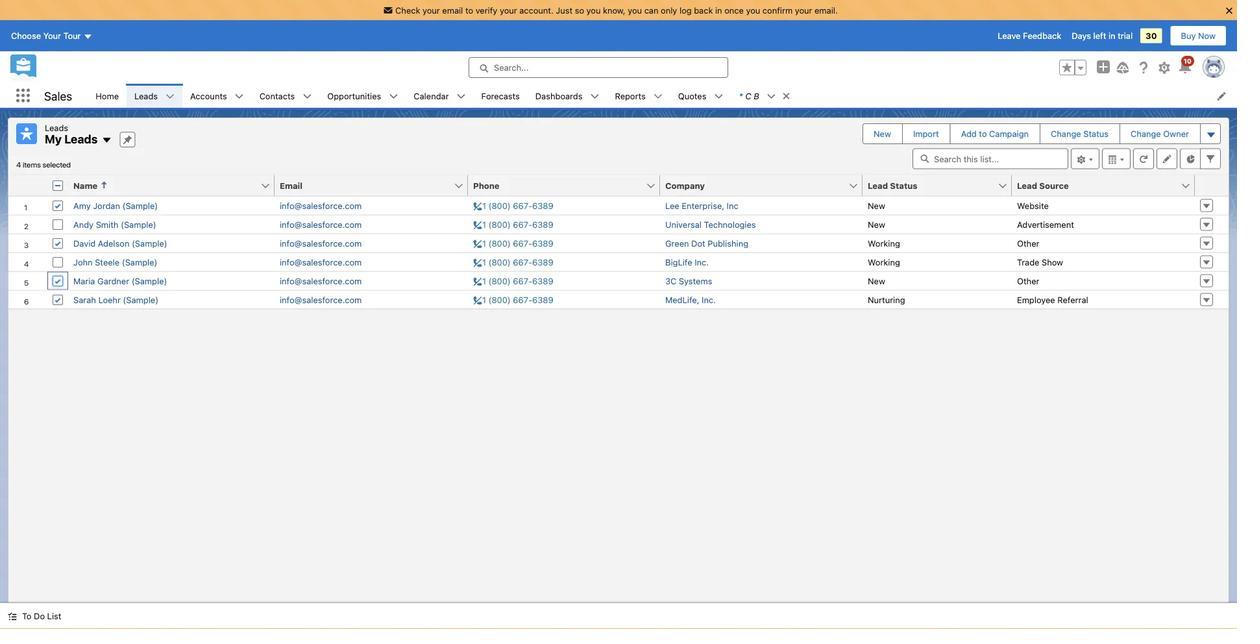 Task type: locate. For each thing, give the bounding box(es) containing it.
text default image inside leads list item
[[166, 92, 175, 101]]

lee enterprise, inc link
[[665, 201, 739, 210]]

list item containing *
[[731, 84, 797, 108]]

other down trade
[[1017, 276, 1040, 286]]

reports link
[[607, 84, 654, 108]]

search...
[[494, 63, 529, 72]]

lead up website
[[1017, 180, 1038, 190]]

(sample) for andy smith (sample)
[[121, 219, 156, 229]]

text default image inside the quotes list item
[[714, 92, 724, 101]]

lead for lead source
[[1017, 180, 1038, 190]]

my leads|leads|list view element
[[8, 118, 1230, 603]]

list
[[88, 84, 1237, 108]]

text default image right contacts on the left
[[303, 92, 312, 101]]

lead inside lead source button
[[1017, 180, 1038, 190]]

lead status button
[[863, 175, 998, 196]]

source
[[1040, 180, 1069, 190]]

(sample) down name button
[[122, 201, 158, 210]]

2 info@salesforce.com link from the top
[[280, 219, 362, 229]]

info@salesforce.com link for sarah loehr (sample)
[[280, 295, 362, 304]]

(sample) for john steele (sample)
[[122, 257, 157, 267]]

referral
[[1058, 295, 1089, 304]]

1 horizontal spatial to
[[979, 129, 987, 139]]

6 click to dial disabled image from the top
[[473, 295, 554, 304]]

status up lead source button
[[1084, 129, 1109, 139]]

4 info@salesforce.com link from the top
[[280, 257, 362, 267]]

in right back
[[715, 5, 722, 15]]

leads right "my"
[[64, 132, 98, 146]]

click to dial disabled image for biglife
[[473, 257, 554, 267]]

inc. down systems
[[702, 295, 716, 304]]

1 vertical spatial working
[[868, 257, 900, 267]]

3 info@salesforce.com link from the top
[[280, 238, 362, 248]]

0 vertical spatial inc.
[[695, 257, 709, 267]]

other up trade
[[1017, 238, 1040, 248]]

3 click to dial disabled image from the top
[[473, 238, 554, 248]]

you right so
[[587, 5, 601, 15]]

account.
[[520, 5, 554, 15]]

email button
[[275, 175, 454, 196]]

5 info@salesforce.com from the top
[[280, 276, 362, 286]]

(sample) down maria gardner (sample)
[[123, 295, 159, 304]]

None search field
[[913, 148, 1069, 169]]

2 info@salesforce.com from the top
[[280, 219, 362, 229]]

action element
[[1195, 175, 1229, 196]]

text default image inside the to do list button
[[8, 612, 17, 621]]

0 horizontal spatial in
[[715, 5, 722, 15]]

text default image inside the dashboards list item
[[590, 92, 600, 101]]

(sample) right the adelson
[[132, 238, 167, 248]]

your left email. at the top right
[[795, 5, 813, 15]]

campaign
[[989, 129, 1029, 139]]

2 click to dial disabled image from the top
[[473, 219, 554, 229]]

accounts link
[[183, 84, 235, 108]]

0 vertical spatial other
[[1017, 238, 1040, 248]]

biglife
[[665, 257, 692, 267]]

1 horizontal spatial change
[[1131, 129, 1161, 139]]

do
[[34, 611, 45, 621]]

2 horizontal spatial you
[[746, 5, 760, 15]]

sales
[[44, 89, 72, 103]]

inc. for medlife, inc.
[[702, 295, 716, 304]]

text default image for calendar
[[457, 92, 466, 101]]

phone element
[[468, 175, 668, 196]]

lee
[[665, 201, 680, 210]]

lee enterprise, inc
[[665, 201, 739, 210]]

import
[[913, 129, 939, 139]]

change left the owner
[[1131, 129, 1161, 139]]

1 vertical spatial other
[[1017, 276, 1040, 286]]

tour
[[63, 31, 81, 41]]

your
[[423, 5, 440, 15], [500, 5, 517, 15], [795, 5, 813, 15]]

employee
[[1017, 295, 1055, 304]]

text default image for contacts
[[303, 92, 312, 101]]

new for other
[[868, 276, 886, 286]]

group
[[1060, 60, 1087, 75]]

*
[[739, 91, 743, 101]]

other
[[1017, 238, 1040, 248], [1017, 276, 1040, 286]]

2 your from the left
[[500, 5, 517, 15]]

info@salesforce.com for andy smith (sample)
[[280, 219, 362, 229]]

2 horizontal spatial your
[[795, 5, 813, 15]]

4 info@salesforce.com from the top
[[280, 257, 362, 267]]

click to dial disabled image for green
[[473, 238, 554, 248]]

leave
[[998, 31, 1021, 41]]

info@salesforce.com link for david adelson (sample)
[[280, 238, 362, 248]]

other for working
[[1017, 238, 1040, 248]]

my leads
[[45, 132, 98, 146]]

in right left
[[1109, 31, 1116, 41]]

2 working from the top
[[868, 257, 900, 267]]

info@salesforce.com for maria gardner (sample)
[[280, 276, 362, 286]]

2 other from the top
[[1017, 276, 1040, 286]]

gardner
[[97, 276, 129, 286]]

10 button
[[1178, 56, 1195, 75]]

0 horizontal spatial you
[[587, 5, 601, 15]]

3 info@salesforce.com from the top
[[280, 238, 362, 248]]

text default image
[[166, 92, 175, 101], [303, 92, 312, 101], [389, 92, 398, 101], [654, 92, 663, 101], [714, 92, 724, 101], [102, 135, 112, 146]]

1 horizontal spatial your
[[500, 5, 517, 15]]

leads
[[134, 91, 158, 101], [45, 123, 68, 132], [64, 132, 98, 146]]

list item
[[731, 84, 797, 108]]

1 horizontal spatial status
[[1084, 129, 1109, 139]]

1 working from the top
[[868, 238, 900, 248]]

inc.
[[695, 257, 709, 267], [702, 295, 716, 304]]

lead down new 'button'
[[868, 180, 888, 190]]

to
[[465, 5, 473, 15], [979, 129, 987, 139]]

text default image inside the reports list item
[[654, 92, 663, 101]]

0 vertical spatial working
[[868, 238, 900, 248]]

5 info@salesforce.com link from the top
[[280, 276, 362, 286]]

0 horizontal spatial your
[[423, 5, 440, 15]]

amy
[[73, 201, 91, 210]]

text default image
[[782, 92, 791, 101], [235, 92, 244, 101], [457, 92, 466, 101], [590, 92, 600, 101], [767, 92, 776, 101], [8, 612, 17, 621]]

days left in trial
[[1072, 31, 1133, 41]]

my leads grid
[[8, 175, 1229, 309]]

1 click to dial disabled image from the top
[[473, 201, 554, 210]]

add
[[961, 129, 977, 139]]

to right add
[[979, 129, 987, 139]]

text default image inside contacts list item
[[303, 92, 312, 101]]

1 horizontal spatial lead
[[1017, 180, 1038, 190]]

* c b
[[739, 91, 759, 101]]

text default image left *
[[714, 92, 724, 101]]

info@salesforce.com link for maria gardner (sample)
[[280, 276, 362, 286]]

6 info@salesforce.com link from the top
[[280, 295, 362, 304]]

b
[[754, 91, 759, 101]]

contacts link
[[252, 84, 303, 108]]

list
[[47, 611, 61, 621]]

buy now
[[1181, 31, 1216, 41]]

my leads status
[[16, 160, 71, 169]]

click to dial disabled image for 3c
[[473, 276, 554, 286]]

1 vertical spatial status
[[890, 180, 918, 190]]

text default image inside calendar list item
[[457, 92, 466, 101]]

universal technologies
[[665, 219, 756, 229]]

systems
[[679, 276, 712, 286]]

inc. down dot
[[695, 257, 709, 267]]

status down new 'button'
[[890, 180, 918, 190]]

contacts list item
[[252, 84, 320, 108]]

you left can
[[628, 5, 642, 15]]

2 you from the left
[[628, 5, 642, 15]]

text default image inside opportunities list item
[[389, 92, 398, 101]]

0 horizontal spatial change
[[1051, 129, 1081, 139]]

green dot publishing link
[[665, 238, 749, 248]]

(sample) up 'david adelson (sample)' link
[[121, 219, 156, 229]]

status for lead status
[[890, 180, 918, 190]]

click to dial disabled image
[[473, 201, 554, 210], [473, 219, 554, 229], [473, 238, 554, 248], [473, 257, 554, 267], [473, 276, 554, 286], [473, 295, 554, 304]]

info@salesforce.com for amy jordan (sample)
[[280, 201, 362, 210]]

1 change from the left
[[1051, 129, 1081, 139]]

4 click to dial disabled image from the top
[[473, 257, 554, 267]]

change for change status
[[1051, 129, 1081, 139]]

status for change status
[[1084, 129, 1109, 139]]

once
[[725, 5, 744, 15]]

steele
[[95, 257, 120, 267]]

(sample) right gardner
[[132, 276, 167, 286]]

universal
[[665, 219, 702, 229]]

website
[[1017, 201, 1049, 210]]

your right verify
[[500, 5, 517, 15]]

1 other from the top
[[1017, 238, 1040, 248]]

1 info@salesforce.com from the top
[[280, 201, 362, 210]]

to right email
[[465, 5, 473, 15]]

text default image inside accounts list item
[[235, 92, 244, 101]]

30
[[1146, 31, 1157, 41]]

1 vertical spatial in
[[1109, 31, 1116, 41]]

1 vertical spatial inc.
[[702, 295, 716, 304]]

change inside change owner button
[[1131, 129, 1161, 139]]

0 horizontal spatial lead
[[868, 180, 888, 190]]

leave feedback link
[[998, 31, 1062, 41]]

maria gardner (sample)
[[73, 276, 167, 286]]

dashboards
[[535, 91, 583, 101]]

0 horizontal spatial to
[[465, 5, 473, 15]]

1 lead from the left
[[868, 180, 888, 190]]

your left email
[[423, 5, 440, 15]]

medlife,
[[665, 295, 700, 304]]

david adelson (sample) link
[[73, 238, 167, 248]]

text default image for dashboards
[[590, 92, 600, 101]]

text default image left accounts 'link'
[[166, 92, 175, 101]]

1 horizontal spatial in
[[1109, 31, 1116, 41]]

1 info@salesforce.com link from the top
[[280, 201, 362, 210]]

0 vertical spatial status
[[1084, 129, 1109, 139]]

accounts list item
[[183, 84, 252, 108]]

cell
[[47, 175, 68, 196]]

change owner button
[[1121, 124, 1200, 143]]

(sample) down 'david adelson (sample)' link
[[122, 257, 157, 267]]

info@salesforce.com link
[[280, 201, 362, 210], [280, 219, 362, 229], [280, 238, 362, 248], [280, 257, 362, 267], [280, 276, 362, 286], [280, 295, 362, 304]]

10
[[1184, 57, 1192, 65]]

leads list item
[[127, 84, 183, 108]]

2 lead from the left
[[1017, 180, 1038, 190]]

0 vertical spatial in
[[715, 5, 722, 15]]

(sample) for amy jordan (sample)
[[122, 201, 158, 210]]

6 info@salesforce.com from the top
[[280, 295, 362, 304]]

buy now button
[[1170, 25, 1227, 46]]

accounts
[[190, 91, 227, 101]]

trial
[[1118, 31, 1133, 41]]

company button
[[660, 175, 849, 196]]

working for trade show
[[868, 257, 900, 267]]

show
[[1042, 257, 1064, 267]]

2 change from the left
[[1131, 129, 1161, 139]]

new button
[[863, 124, 902, 143]]

change inside 'change status' button
[[1051, 129, 1081, 139]]

in
[[715, 5, 722, 15], [1109, 31, 1116, 41]]

inc
[[727, 201, 739, 210]]

leads link
[[127, 84, 166, 108]]

change up source
[[1051, 129, 1081, 139]]

1 horizontal spatial you
[[628, 5, 642, 15]]

(sample) for sarah loehr (sample)
[[123, 295, 159, 304]]

my
[[45, 132, 62, 146]]

reports list item
[[607, 84, 671, 108]]

lead status element
[[863, 175, 1020, 196]]

5 click to dial disabled image from the top
[[473, 276, 554, 286]]

lead for lead status
[[868, 180, 888, 190]]

lead source element
[[1012, 175, 1203, 196]]

leads right "home"
[[134, 91, 158, 101]]

click to dial disabled image for medlife,
[[473, 295, 554, 304]]

selected
[[43, 160, 71, 169]]

1 vertical spatial to
[[979, 129, 987, 139]]

lead inside lead status button
[[868, 180, 888, 190]]

4
[[16, 160, 21, 169]]

c
[[746, 91, 752, 101]]

you right once
[[746, 5, 760, 15]]

status inside my leads grid
[[890, 180, 918, 190]]

opportunities link
[[320, 84, 389, 108]]

text default image right reports
[[654, 92, 663, 101]]

text default image left calendar
[[389, 92, 398, 101]]

0 horizontal spatial status
[[890, 180, 918, 190]]

quotes list item
[[671, 84, 731, 108]]

working
[[868, 238, 900, 248], [868, 257, 900, 267]]



Task type: describe. For each thing, give the bounding box(es) containing it.
amy jordan (sample)
[[73, 201, 158, 210]]

employee referral
[[1017, 295, 1089, 304]]

amy jordan (sample) link
[[73, 201, 158, 210]]

lead source
[[1017, 180, 1069, 190]]

home
[[96, 91, 119, 101]]

adelson
[[98, 238, 129, 248]]

text default image for leads
[[166, 92, 175, 101]]

feedback
[[1023, 31, 1062, 41]]

email.
[[815, 5, 838, 15]]

to
[[22, 611, 31, 621]]

change status button
[[1041, 124, 1119, 143]]

david
[[73, 238, 96, 248]]

universal technologies link
[[665, 219, 756, 229]]

opportunities
[[327, 91, 381, 101]]

add to campaign button
[[951, 124, 1039, 143]]

3c systems
[[665, 276, 712, 286]]

1 your from the left
[[423, 5, 440, 15]]

sarah loehr (sample) link
[[73, 295, 159, 304]]

text default image for opportunities
[[389, 92, 398, 101]]

3c systems link
[[665, 276, 712, 286]]

trade show
[[1017, 257, 1064, 267]]

change owner
[[1131, 129, 1189, 139]]

publishing
[[708, 238, 749, 248]]

0 vertical spatial to
[[465, 5, 473, 15]]

opportunities list item
[[320, 84, 406, 108]]

info@salesforce.com link for andy smith (sample)
[[280, 219, 362, 229]]

sarah
[[73, 295, 96, 304]]

text default image for accounts
[[235, 92, 244, 101]]

email element
[[275, 175, 476, 196]]

(sample) for david adelson (sample)
[[132, 238, 167, 248]]

info@salesforce.com link for amy jordan (sample)
[[280, 201, 362, 210]]

just
[[556, 5, 573, 15]]

phone button
[[468, 175, 646, 196]]

trade
[[1017, 257, 1040, 267]]

log
[[680, 5, 692, 15]]

text default image for reports
[[654, 92, 663, 101]]

biglife inc.
[[665, 257, 709, 267]]

phone
[[473, 180, 500, 190]]

text default image for quotes
[[714, 92, 724, 101]]

name button
[[68, 175, 260, 196]]

jordan
[[93, 201, 120, 210]]

medlife, inc. link
[[665, 295, 716, 304]]

nurturing
[[868, 295, 905, 304]]

lead source button
[[1012, 175, 1181, 196]]

new for advertisement
[[868, 219, 886, 229]]

smith
[[96, 219, 118, 229]]

choose your tour
[[11, 31, 81, 41]]

green dot publishing
[[665, 238, 749, 248]]

calendar link
[[406, 84, 457, 108]]

quotes
[[678, 91, 707, 101]]

andy
[[73, 219, 94, 229]]

to do list
[[22, 611, 61, 621]]

name element
[[68, 175, 282, 196]]

left
[[1094, 31, 1107, 41]]

change status
[[1051, 129, 1109, 139]]

item number element
[[8, 175, 47, 196]]

inc. for biglife inc.
[[695, 257, 709, 267]]

import button
[[903, 124, 950, 143]]

info@salesforce.com for sarah loehr (sample)
[[280, 295, 362, 304]]

now
[[1199, 31, 1216, 41]]

text default image for *
[[767, 92, 776, 101]]

know,
[[603, 5, 626, 15]]

advertisement
[[1017, 219, 1074, 229]]

leave feedback
[[998, 31, 1062, 41]]

maria
[[73, 276, 95, 286]]

john steele (sample) link
[[73, 257, 157, 267]]

reports
[[615, 91, 646, 101]]

email
[[280, 180, 303, 190]]

3 you from the left
[[746, 5, 760, 15]]

confirm
[[763, 5, 793, 15]]

4 items selected
[[16, 160, 71, 169]]

name
[[73, 180, 98, 190]]

dot
[[692, 238, 706, 248]]

list containing home
[[88, 84, 1237, 108]]

info@salesforce.com for john steele (sample)
[[280, 257, 362, 267]]

info@salesforce.com link for john steele (sample)
[[280, 257, 362, 267]]

(sample) for maria gardner (sample)
[[132, 276, 167, 286]]

biglife inc. link
[[665, 257, 709, 267]]

1 you from the left
[[587, 5, 601, 15]]

working for other
[[868, 238, 900, 248]]

calendar list item
[[406, 84, 474, 108]]

to do list button
[[0, 603, 69, 629]]

leads inside list item
[[134, 91, 158, 101]]

item number image
[[8, 175, 47, 196]]

text default image right my leads
[[102, 135, 112, 146]]

to inside add to campaign 'button'
[[979, 129, 987, 139]]

click to dial disabled image for universal
[[473, 219, 554, 229]]

company element
[[660, 175, 871, 196]]

can
[[644, 5, 659, 15]]

other for new
[[1017, 276, 1040, 286]]

calendar
[[414, 91, 449, 101]]

john
[[73, 257, 93, 267]]

check
[[395, 5, 420, 15]]

andy smith (sample) link
[[73, 219, 156, 229]]

home link
[[88, 84, 127, 108]]

new inside new 'button'
[[874, 129, 891, 139]]

company
[[665, 180, 705, 190]]

action image
[[1195, 175, 1229, 196]]

3 your from the left
[[795, 5, 813, 15]]

change for change owner
[[1131, 129, 1161, 139]]

david adelson (sample)
[[73, 238, 167, 248]]

back
[[694, 5, 713, 15]]

items
[[23, 160, 41, 169]]

click to dial disabled image for lee
[[473, 201, 554, 210]]

green
[[665, 238, 689, 248]]

lead status
[[868, 180, 918, 190]]

Search My Leads list view. search field
[[913, 148, 1069, 169]]

new for website
[[868, 201, 886, 210]]

check your email to verify your account. just so you know, you can only log back in once you confirm your email.
[[395, 5, 838, 15]]

verify
[[476, 5, 498, 15]]

cell inside my leads grid
[[47, 175, 68, 196]]

sarah loehr (sample)
[[73, 295, 159, 304]]

info@salesforce.com for david adelson (sample)
[[280, 238, 362, 248]]

days
[[1072, 31, 1091, 41]]

buy
[[1181, 31, 1196, 41]]

forecasts link
[[474, 84, 528, 108]]

email
[[442, 5, 463, 15]]

leads down the "sales"
[[45, 123, 68, 132]]

dashboards list item
[[528, 84, 607, 108]]

enterprise,
[[682, 201, 725, 210]]

john steele (sample)
[[73, 257, 157, 267]]



Task type: vqa. For each thing, say whether or not it's contained in the screenshot.


